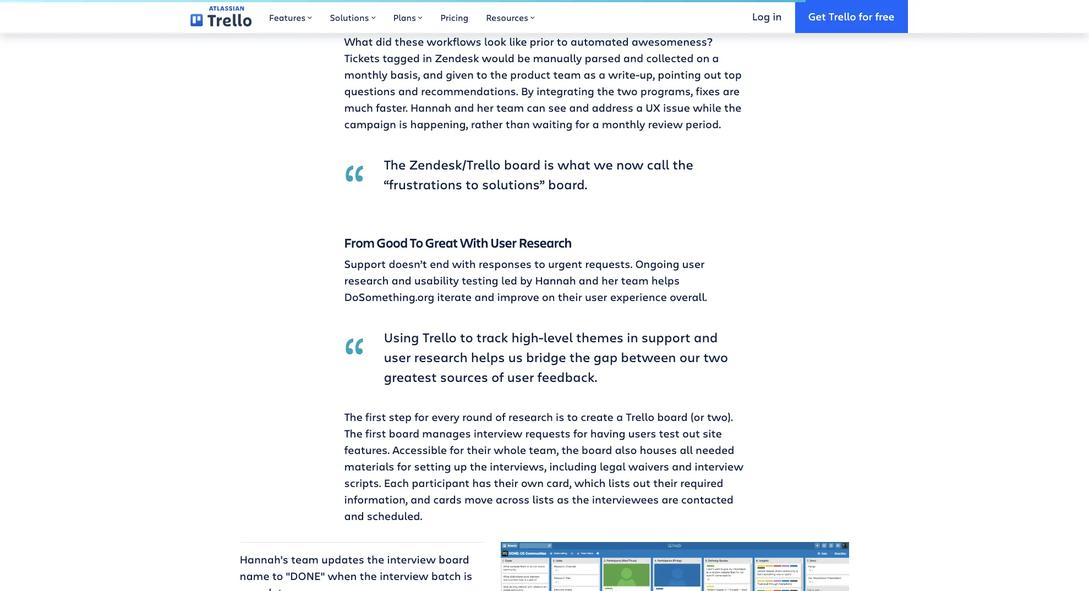 Task type: describe. For each thing, give the bounding box(es) containing it.
log
[[752, 9, 770, 23]]

a down parsed
[[599, 67, 606, 82]]

us
[[508, 348, 523, 366]]

for down create
[[573, 426, 588, 441]]

"done"
[[286, 568, 325, 583]]

interviews,
[[490, 459, 547, 474]]

users
[[628, 426, 656, 441]]

great
[[425, 234, 458, 251]]

by
[[521, 83, 534, 98]]

the up has
[[470, 459, 487, 474]]

for up each
[[397, 459, 411, 474]]

is inside the first step for every round of research is to create a trello board (or two). the first board manages interview requests for having users test out site features. accessible for their whole team, the board also houses all needed materials for setting up the interviews, including legal waivers and interview scripts. each participant has their own card, which lists out their required information, and cards move across lists as the interviewees are contacted and scheduled.
[[556, 409, 564, 424]]

1 first from the top
[[365, 409, 386, 424]]

an image showing the dosomething.org shared product + support trello board image
[[240, 0, 588, 16]]

create
[[581, 409, 614, 424]]

also
[[615, 442, 637, 457]]

we
[[594, 155, 613, 173]]

contacted
[[681, 492, 734, 507]]

two inside using trello to track high-level themes in support and user research helps us bridge the gap between our two greatest sources of user feedback.
[[704, 348, 728, 366]]

free
[[876, 9, 895, 23]]

these
[[395, 34, 424, 49]]

updates
[[322, 552, 364, 567]]

hannah inside from good to great with user research support doesn't end with responses to urgent requests. ongoing user research and usability testing led by hannah and her team helps dosomething.org iterate and improve on their user experience overall.
[[535, 273, 576, 288]]

step
[[389, 409, 412, 424]]

the inside using trello to track high-level themes in support and user research helps us bridge the gap between our two greatest sources of user feedback.
[[570, 348, 590, 366]]

two inside what did these workflows look like prior to automated awesomeness? tickets tagged in zendesk would be manually parsed and collected on a monthly basis, and given to the product team as a write-up, pointing out top questions and recommendations. by integrating the two programs, fixes are much faster. hannah and her team can see and address a ux issue while the campaign is happening, rather than waiting for a monthly review period.
[[617, 83, 638, 98]]

batch
[[431, 568, 461, 583]]

as inside the first step for every round of research is to create a trello board (or two). the first board manages interview requests for having users test out site features. accessible for their whole team, the board also houses all needed materials for setting up the interviews, including legal waivers and interview scripts. each participant has their own card, which lists out their required information, and cards move across lists as the interviewees are contacted and scheduled.
[[557, 492, 569, 507]]

high-
[[512, 328, 544, 346]]

and left given
[[423, 67, 443, 82]]

track
[[477, 328, 508, 346]]

out inside what did these workflows look like prior to automated awesomeness? tickets tagged in zendesk would be manually parsed and collected on a monthly basis, and given to the product team as a write-up, pointing out top questions and recommendations. by integrating the two programs, fixes are much faster. hannah and her team can see and address a ux issue while the campaign is happening, rather than waiting for a monthly review period.
[[704, 67, 722, 82]]

board down having on the bottom right of page
[[582, 442, 612, 457]]

to inside the first step for every round of research is to create a trello board (or two). the first board manages interview requests for having users test out site features. accessible for their whole team, the board also houses all needed materials for setting up the interviews, including legal waivers and interview scripts. each participant has their own card, which lists out their required information, and cards move across lists as the interviewees are contacted and scheduled.
[[567, 409, 578, 424]]

the up address
[[597, 83, 615, 98]]

basis,
[[390, 67, 420, 82]]

using trello to track high-level themes in support and user research helps us bridge the gap between our two greatest sources of user feedback.
[[384, 328, 728, 386]]

the for the zendesk/trello board is what we now call the "frustrations to solutions" board.
[[384, 155, 406, 173]]

0 vertical spatial monthly
[[344, 67, 388, 82]]

0 horizontal spatial lists
[[533, 492, 554, 507]]

and down all
[[672, 459, 692, 474]]

move
[[465, 492, 493, 507]]

setting
[[414, 459, 451, 474]]

integrating
[[537, 83, 595, 98]]

and down integrating
[[569, 100, 589, 115]]

a down address
[[593, 117, 599, 131]]

pricing link
[[432, 0, 477, 33]]

user down requests.
[[585, 289, 608, 304]]

sources
[[440, 368, 488, 386]]

accessible
[[393, 442, 447, 457]]

resources
[[486, 12, 529, 23]]

in inside using trello to track high-level themes in support and user research helps us bridge the gap between our two greatest sources of user feedback.
[[627, 328, 638, 346]]

board.
[[548, 175, 588, 193]]

would
[[482, 50, 515, 65]]

board inside the zendesk/trello board is what we now call the "frustrations to solutions" board.
[[504, 155, 541, 173]]

scheduled.
[[367, 508, 422, 523]]

responses
[[479, 256, 532, 271]]

tagged
[[383, 50, 420, 65]]

overall.
[[670, 289, 707, 304]]

in inside what did these workflows look like prior to automated awesomeness? tickets tagged in zendesk would be manually parsed and collected on a monthly basis, and given to the product team as a write-up, pointing out top questions and recommendations. by integrating the two programs, fixes are much faster. hannah and her team can see and address a ux issue while the campaign is happening, rather than waiting for a monthly review period.
[[423, 50, 432, 65]]

research inside the first step for every round of research is to create a trello board (or two). the first board manages interview requests for having users test out site features. accessible for their whole team, the board also houses all needed materials for setting up the interviews, including legal waivers and interview scripts. each participant has their own card, which lists out their required information, and cards move across lists as the interviewees are contacted and scheduled.
[[509, 409, 553, 424]]

when
[[328, 568, 357, 583]]

hannah's
[[240, 552, 288, 567]]

the right when
[[360, 568, 377, 583]]

look
[[484, 34, 507, 49]]

is inside the zendesk/trello board is what we now call the "frustrations to solutions" board.
[[544, 155, 554, 173]]

the inside the zendesk/trello board is what we now call the "frustrations to solutions" board.
[[673, 155, 694, 173]]

pricing
[[440, 12, 469, 23]]

and down basis,
[[398, 83, 418, 98]]

themes
[[576, 328, 624, 346]]

across
[[496, 492, 530, 507]]

to
[[410, 234, 423, 251]]

iterate
[[437, 289, 472, 304]]

participant
[[412, 475, 470, 490]]

what
[[344, 34, 373, 49]]

address
[[592, 100, 634, 115]]

waiting
[[533, 117, 573, 131]]

using
[[384, 328, 419, 346]]

information,
[[344, 492, 408, 507]]

to up recommendations.
[[477, 67, 488, 82]]

interview up the batch
[[387, 552, 436, 567]]

fixes
[[696, 83, 720, 98]]

awesomeness?
[[632, 34, 713, 49]]

team up than
[[497, 100, 524, 115]]

of inside the first step for every round of research is to create a trello board (or two). the first board manages interview requests for having users test out site features. accessible for their whole team, the board also houses all needed materials for setting up the interviews, including legal waivers and interview scripts. each participant has their own card, which lists out their required information, and cards move across lists as the interviewees are contacted and scheduled.
[[495, 409, 506, 424]]

get trello for free link
[[795, 0, 908, 33]]

having
[[591, 426, 626, 441]]

own
[[521, 475, 544, 490]]

for inside what did these workflows look like prior to automated awesomeness? tickets tagged in zendesk would be manually parsed and collected on a monthly basis, and given to the product team as a write-up, pointing out top questions and recommendations. by integrating the two programs, fixes are much faster. hannah and her team can see and address a ux issue while the campaign is happening, rather than waiting for a monthly review period.
[[576, 117, 590, 131]]

atlassian trello image
[[190, 6, 252, 27]]

the up including
[[562, 442, 579, 457]]

the for the first step for every round of research is to create a trello board (or two). the first board manages interview requests for having users test out site features. accessible for their whole team, the board also houses all needed materials for setting up the interviews, including legal waivers and interview scripts. each participant has their own card, which lists out their required information, and cards move across lists as the interviewees are contacted and scheduled.
[[344, 409, 363, 424]]

1 horizontal spatial out
[[683, 426, 700, 441]]

log in
[[752, 9, 782, 23]]

the right while
[[724, 100, 742, 115]]

are inside the first step for every round of research is to create a trello board (or two). the first board manages interview requests for having users test out site features. accessible for their whole team, the board also houses all needed materials for setting up the interviews, including legal waivers and interview scripts. each participant has their own card, which lists out their required information, and cards move across lists as the interviewees are contacted and scheduled.
[[662, 492, 679, 507]]

automated
[[571, 34, 629, 49]]

the zendesk/trello board is what we now call the "frustrations to solutions" board.
[[384, 155, 694, 193]]

page progress progress bar
[[0, 0, 806, 2]]

the first step for every round of research is to create a trello board (or two). the first board manages interview requests for having users test out site features. accessible for their whole team, the board also houses all needed materials for setting up the interviews, including legal waivers and interview scripts. each participant has their own card, which lists out their required information, and cards move across lists as the interviewees are contacted and scheduled.
[[344, 409, 744, 523]]

team inside from good to great with user research support doesn't end with responses to urgent requests. ongoing user research and usability testing led by hannah and her team helps dosomething.org iterate and improve on their user experience overall.
[[621, 273, 649, 288]]

for left free
[[859, 9, 873, 23]]

support
[[344, 256, 386, 271]]

all
[[680, 442, 693, 457]]

and down information,
[[344, 508, 364, 523]]

and down participant at the bottom left
[[411, 492, 431, 507]]

and down testing
[[475, 289, 495, 304]]

parsed
[[585, 50, 621, 65]]

experience
[[610, 289, 667, 304]]

of inside using trello to track high-level themes in support and user research helps us bridge the gap between our two greatest sources of user feedback.
[[492, 368, 504, 386]]

hannah inside what did these workflows look like prior to automated awesomeness? tickets tagged in zendesk would be manually parsed and collected on a monthly basis, and given to the product team as a write-up, pointing out top questions and recommendations. by integrating the two programs, fixes are much faster. hannah and her team can see and address a ux issue while the campaign is happening, rather than waiting for a monthly review period.
[[411, 100, 452, 115]]

research
[[519, 234, 572, 251]]

solutions"
[[482, 175, 545, 193]]

their up across
[[494, 475, 518, 490]]

solutions button
[[321, 0, 385, 33]]

and up write-
[[624, 50, 644, 65]]

plans
[[393, 12, 416, 23]]

interview up whole
[[474, 426, 523, 441]]

than
[[506, 117, 530, 131]]

helps inside using trello to track high-level themes in support and user research helps us bridge the gap between our two greatest sources of user feedback.
[[471, 348, 505, 366]]

given
[[446, 67, 474, 82]]

usability
[[414, 273, 459, 288]]

1 horizontal spatial monthly
[[602, 117, 645, 131]]

their up up
[[467, 442, 491, 457]]

by
[[520, 273, 533, 288]]

campaign
[[344, 117, 396, 131]]

a inside the first step for every round of research is to create a trello board (or two). the first board manages interview requests for having users test out site features. accessible for their whole team, the board also houses all needed materials for setting up the interviews, including legal waivers and interview scripts. each participant has their own card, which lists out their required information, and cards move across lists as the interviewees are contacted and scheduled.
[[617, 409, 623, 424]]

hannah's team updates the interview board name to "done" when the interview batch is complete..
[[240, 552, 473, 591]]

rather
[[471, 117, 503, 131]]



Task type: vqa. For each thing, say whether or not it's contained in the screenshot.
'two' within the USING TRELLO TO TRACK HIGH-LEVEL THEMES IN SUPPORT AND USER RESEARCH HELPS US BRIDGE THE GAP BETWEEN OUR TWO GREATEST SOURCES OF USER FEEDBACK.
yes



Task type: locate. For each thing, give the bounding box(es) containing it.
first
[[365, 409, 386, 424], [365, 426, 386, 441]]

0 vertical spatial the
[[384, 155, 406, 173]]

0 horizontal spatial research
[[344, 273, 389, 288]]

and inside using trello to track high-level themes in support and user research helps us bridge the gap between our two greatest sources of user feedback.
[[694, 328, 718, 346]]

user up overall.
[[682, 256, 705, 271]]

on inside from good to great with user research support doesn't end with responses to urgent requests. ongoing user research and usability testing led by hannah and her team helps dosomething.org iterate and improve on their user experience overall.
[[542, 289, 555, 304]]

helps down 'track'
[[471, 348, 505, 366]]

for right waiting
[[576, 117, 590, 131]]

1 vertical spatial research
[[414, 348, 468, 366]]

including
[[550, 459, 597, 474]]

support
[[642, 328, 691, 346]]

is down faster.
[[399, 117, 408, 131]]

from
[[344, 234, 375, 251]]

board
[[504, 155, 541, 173], [657, 409, 688, 424], [389, 426, 420, 441], [582, 442, 612, 457], [439, 552, 469, 567]]

0 horizontal spatial hannah
[[411, 100, 452, 115]]

on inside what did these workflows look like prior to automated awesomeness? tickets tagged in zendesk would be manually parsed and collected on a monthly basis, and given to the product team as a write-up, pointing out top questions and recommendations. by integrating the two programs, fixes are much faster. hannah and her team can see and address a ux issue while the campaign is happening, rather than waiting for a monthly review period.
[[697, 50, 710, 65]]

2 vertical spatial the
[[344, 426, 363, 441]]

testing
[[462, 273, 499, 288]]

are
[[723, 83, 740, 98], [662, 492, 679, 507]]

lists down own
[[533, 492, 554, 507]]

end
[[430, 256, 449, 271]]

requests.
[[585, 256, 633, 271]]

to inside the zendesk/trello board is what we now call the "frustrations to solutions" board.
[[466, 175, 479, 193]]

out
[[704, 67, 722, 82], [683, 426, 700, 441], [633, 475, 651, 490]]

name
[[240, 568, 270, 583]]

research inside using trello to track high-level themes in support and user research helps us bridge the gap between our two greatest sources of user feedback.
[[414, 348, 468, 366]]

write-
[[608, 67, 640, 82]]

programs,
[[641, 83, 693, 98]]

0 vertical spatial trello
[[829, 9, 857, 23]]

2 horizontal spatial in
[[773, 9, 782, 23]]

trello right get
[[829, 9, 857, 23]]

to inside using trello to track high-level themes in support and user research helps us bridge the gap between our two greatest sources of user feedback.
[[460, 328, 473, 346]]

1 horizontal spatial are
[[723, 83, 740, 98]]

up
[[454, 459, 467, 474]]

user down the using at the left of the page
[[384, 348, 411, 366]]

1 vertical spatial of
[[495, 409, 506, 424]]

trello inside the first step for every round of research is to create a trello board (or two). the first board manages interview requests for having users test out site features. accessible for their whole team, the board also houses all needed materials for setting up the interviews, including legal waivers and interview scripts. each participant has their own card, which lists out their required information, and cards move across lists as the interviewees are contacted and scheduled.
[[626, 409, 655, 424]]

zendesk/trello
[[409, 155, 501, 173]]

is up requests
[[556, 409, 564, 424]]

like
[[509, 34, 527, 49]]

in up between
[[627, 328, 638, 346]]

team,
[[529, 442, 559, 457]]

trello inside using trello to track high-level themes in support and user research helps us bridge the gap between our two greatest sources of user feedback.
[[423, 328, 457, 346]]

1 horizontal spatial on
[[697, 50, 710, 65]]

2 vertical spatial trello
[[626, 409, 655, 424]]

review
[[648, 117, 683, 131]]

1 horizontal spatial trello
[[626, 409, 655, 424]]

questions
[[344, 83, 396, 98]]

solutions
[[330, 12, 369, 23]]

to down the research
[[535, 256, 546, 271]]

gap
[[594, 348, 618, 366]]

trello up users
[[626, 409, 655, 424]]

1 horizontal spatial as
[[584, 67, 596, 82]]

board inside hannah's team updates the interview board name to "done" when the interview batch is complete..
[[439, 552, 469, 567]]

and up the our
[[694, 328, 718, 346]]

1 vertical spatial monthly
[[602, 117, 645, 131]]

resources button
[[477, 0, 544, 33]]

1 vertical spatial as
[[557, 492, 569, 507]]

1 horizontal spatial in
[[627, 328, 638, 346]]

0 vertical spatial as
[[584, 67, 596, 82]]

to up complete..
[[272, 568, 283, 583]]

round
[[462, 409, 493, 424]]

interview down 'needed'
[[695, 459, 744, 474]]

0 horizontal spatial monthly
[[344, 67, 388, 82]]

site
[[703, 426, 722, 441]]

needed
[[696, 442, 735, 457]]

call
[[647, 155, 670, 173]]

their inside from good to great with user research support doesn't end with responses to urgent requests. ongoing user research and usability testing led by hannah and her team helps dosomething.org iterate and improve on their user experience overall.
[[558, 289, 582, 304]]

happening,
[[410, 117, 468, 131]]

is right the batch
[[464, 568, 473, 583]]

manually
[[533, 50, 582, 65]]

0 horizontal spatial helps
[[471, 348, 505, 366]]

1 vertical spatial her
[[602, 273, 619, 288]]

the inside the zendesk/trello board is what we now call the "frustrations to solutions" board.
[[384, 155, 406, 173]]

what
[[558, 155, 591, 173]]

0 horizontal spatial her
[[477, 100, 494, 115]]

a
[[713, 50, 719, 65], [599, 67, 606, 82], [636, 100, 643, 115], [593, 117, 599, 131], [617, 409, 623, 424]]

scripts.
[[344, 475, 381, 490]]

to down zendesk/trello
[[466, 175, 479, 193]]

1 vertical spatial out
[[683, 426, 700, 441]]

of right sources
[[492, 368, 504, 386]]

2 first from the top
[[365, 426, 386, 441]]

two down write-
[[617, 83, 638, 98]]

their down waivers
[[654, 475, 678, 490]]

from good to great with user research support doesn't end with responses to urgent requests. ongoing user research and usability testing led by hannah and her team helps dosomething.org iterate and improve on their user experience overall.
[[344, 234, 707, 304]]

2 horizontal spatial out
[[704, 67, 722, 82]]

the up feedback.
[[570, 348, 590, 366]]

2 horizontal spatial trello
[[829, 9, 857, 23]]

are down top
[[723, 83, 740, 98]]

research inside from good to great with user research support doesn't end with responses to urgent requests. ongoing user research and usability testing led by hannah and her team helps dosomething.org iterate and improve on their user experience overall.
[[344, 273, 389, 288]]

1 vertical spatial in
[[423, 50, 432, 65]]

1 vertical spatial the
[[344, 409, 363, 424]]

to inside from good to great with user research support doesn't end with responses to urgent requests. ongoing user research and usability testing led by hannah and her team helps dosomething.org iterate and improve on their user experience overall.
[[535, 256, 546, 271]]

research
[[344, 273, 389, 288], [414, 348, 468, 366], [509, 409, 553, 424]]

2 vertical spatial out
[[633, 475, 651, 490]]

0 horizontal spatial in
[[423, 50, 432, 65]]

trello for to
[[423, 328, 457, 346]]

hannah up happening,
[[411, 100, 452, 115]]

team up experience
[[621, 273, 649, 288]]

to left 'track'
[[460, 328, 473, 346]]

on up pointing
[[697, 50, 710, 65]]

what did these workflows look like prior to automated awesomeness? tickets tagged in zendesk would be manually parsed and collected on a monthly basis, and given to the product team as a write-up, pointing out top questions and recommendations. by integrating the two programs, fixes are much faster. hannah and her team can see and address a ux issue while the campaign is happening, rather than waiting for a monthly review period.
[[344, 34, 742, 131]]

as down parsed
[[584, 67, 596, 82]]

two right the our
[[704, 348, 728, 366]]

complete..
[[240, 585, 293, 591]]

to up manually
[[557, 34, 568, 49]]

board up solutions"
[[504, 155, 541, 173]]

the right updates
[[367, 552, 384, 567]]

in down these
[[423, 50, 432, 65]]

the
[[384, 155, 406, 173], [344, 409, 363, 424], [344, 426, 363, 441]]

1 vertical spatial two
[[704, 348, 728, 366]]

trello right the using at the left of the page
[[423, 328, 457, 346]]

1 horizontal spatial her
[[602, 273, 619, 288]]

team inside hannah's team updates the interview board name to "done" when the interview batch is complete..
[[291, 552, 319, 567]]

research up requests
[[509, 409, 553, 424]]

cards
[[433, 492, 462, 507]]

0 vertical spatial two
[[617, 83, 638, 98]]

as down card,
[[557, 492, 569, 507]]

in right log
[[773, 9, 782, 23]]

their down urgent
[[558, 289, 582, 304]]

on right improve
[[542, 289, 555, 304]]

0 horizontal spatial as
[[557, 492, 569, 507]]

two
[[617, 83, 638, 98], [704, 348, 728, 366]]

team up integrating
[[554, 67, 581, 82]]

did
[[376, 34, 392, 49]]

0 vertical spatial are
[[723, 83, 740, 98]]

1 horizontal spatial lists
[[609, 475, 630, 490]]

interviewees
[[592, 492, 659, 507]]

research down "support"
[[344, 273, 389, 288]]

0 vertical spatial in
[[773, 9, 782, 23]]

1 vertical spatial helps
[[471, 348, 505, 366]]

out up all
[[683, 426, 700, 441]]

1 vertical spatial on
[[542, 289, 555, 304]]

can
[[527, 100, 546, 115]]

to inside hannah's team updates the interview board name to "done" when the interview batch is complete..
[[272, 568, 283, 583]]

2 horizontal spatial research
[[509, 409, 553, 424]]

card,
[[547, 475, 572, 490]]

feedback.
[[538, 368, 597, 386]]

1 vertical spatial lists
[[533, 492, 554, 507]]

0 vertical spatial lists
[[609, 475, 630, 490]]

2 vertical spatial in
[[627, 328, 638, 346]]

as
[[584, 67, 596, 82], [557, 492, 569, 507]]

1 vertical spatial are
[[662, 492, 679, 507]]

her inside what did these workflows look like prior to automated awesomeness? tickets tagged in zendesk would be manually parsed and collected on a monthly basis, and given to the product team as a write-up, pointing out top questions and recommendations. by integrating the two programs, fixes are much faster. hannah and her team can see and address a ux issue while the campaign is happening, rather than waiting for a monthly review period.
[[477, 100, 494, 115]]

1 vertical spatial trello
[[423, 328, 457, 346]]

and down recommendations.
[[454, 100, 474, 115]]

(or
[[691, 409, 705, 424]]

out down waivers
[[633, 475, 651, 490]]

0 horizontal spatial out
[[633, 475, 651, 490]]

0 horizontal spatial trello
[[423, 328, 457, 346]]

lists up interviewees at the right bottom of the page
[[609, 475, 630, 490]]

"frustrations
[[384, 175, 462, 193]]

between
[[621, 348, 676, 366]]

issue
[[663, 100, 690, 115]]

out up fixes
[[704, 67, 722, 82]]

up,
[[640, 67, 655, 82]]

the down would
[[490, 67, 508, 82]]

in inside the log in link
[[773, 9, 782, 23]]

her down requests.
[[602, 273, 619, 288]]

a up fixes
[[713, 50, 719, 65]]

1 horizontal spatial research
[[414, 348, 468, 366]]

two).
[[707, 409, 733, 424]]

good
[[377, 234, 408, 251]]

is inside what did these workflows look like prior to automated awesomeness? tickets tagged in zendesk would be manually parsed and collected on a monthly basis, and given to the product team as a write-up, pointing out top questions and recommendations. by integrating the two programs, fixes are much faster. hannah and her team can see and address a ux issue while the campaign is happening, rather than waiting for a monthly review period.
[[399, 117, 408, 131]]

0 horizontal spatial two
[[617, 83, 638, 98]]

is left "what"
[[544, 155, 554, 173]]

much
[[344, 100, 373, 115]]

legal
[[600, 459, 626, 474]]

first left step
[[365, 409, 386, 424]]

trello for for
[[829, 9, 857, 23]]

first up 'features.'
[[365, 426, 386, 441]]

for up up
[[450, 442, 464, 457]]

in
[[773, 9, 782, 23], [423, 50, 432, 65], [627, 328, 638, 346]]

0 vertical spatial out
[[704, 67, 722, 82]]

an image showing dosomething.org's interview trello board image
[[501, 542, 850, 591]]

are left contacted
[[662, 492, 679, 507]]

0 vertical spatial on
[[697, 50, 710, 65]]

team
[[554, 67, 581, 82], [497, 100, 524, 115], [621, 273, 649, 288], [291, 552, 319, 567]]

team up "done"
[[291, 552, 319, 567]]

1 horizontal spatial helps
[[652, 273, 680, 288]]

the right call
[[673, 155, 694, 173]]

ux
[[646, 100, 661, 115]]

board up the batch
[[439, 552, 469, 567]]

level
[[544, 328, 573, 346]]

is inside hannah's team updates the interview board name to "done" when the interview batch is complete..
[[464, 568, 473, 583]]

0 vertical spatial research
[[344, 273, 389, 288]]

monthly down address
[[602, 117, 645, 131]]

see
[[548, 100, 567, 115]]

monthly
[[344, 67, 388, 82], [602, 117, 645, 131]]

required
[[681, 475, 724, 490]]

0 vertical spatial hannah
[[411, 100, 452, 115]]

0 horizontal spatial are
[[662, 492, 679, 507]]

as inside what did these workflows look like prior to automated awesomeness? tickets tagged in zendesk would be manually parsed and collected on a monthly basis, and given to the product team as a write-up, pointing out top questions and recommendations. by integrating the two programs, fixes are much faster. hannah and her team can see and address a ux issue while the campaign is happening, rather than waiting for a monthly review period.
[[584, 67, 596, 82]]

helps inside from good to great with user research support doesn't end with responses to urgent requests. ongoing user research and usability testing led by hannah and her team helps dosomething.org iterate and improve on their user experience overall.
[[652, 273, 680, 288]]

a left ux
[[636, 100, 643, 115]]

her inside from good to great with user research support doesn't end with responses to urgent requests. ongoing user research and usability testing led by hannah and her team helps dosomething.org iterate and improve on their user experience overall.
[[602, 273, 619, 288]]

requests
[[525, 426, 571, 441]]

hannah down urgent
[[535, 273, 576, 288]]

and
[[624, 50, 644, 65], [423, 67, 443, 82], [398, 83, 418, 98], [454, 100, 474, 115], [569, 100, 589, 115], [392, 273, 412, 288], [579, 273, 599, 288], [475, 289, 495, 304], [694, 328, 718, 346], [672, 459, 692, 474], [411, 492, 431, 507], [344, 508, 364, 523]]

0 horizontal spatial on
[[542, 289, 555, 304]]

the down which
[[572, 492, 589, 507]]

1 horizontal spatial two
[[704, 348, 728, 366]]

0 vertical spatial her
[[477, 100, 494, 115]]

board up test
[[657, 409, 688, 424]]

board down step
[[389, 426, 420, 441]]

1 horizontal spatial hannah
[[535, 273, 576, 288]]

our
[[680, 348, 700, 366]]

of
[[492, 368, 504, 386], [495, 409, 506, 424]]

test
[[659, 426, 680, 441]]

get trello for free
[[809, 9, 895, 23]]

every
[[432, 409, 460, 424]]

waivers
[[629, 459, 669, 474]]

user down us in the bottom of the page
[[507, 368, 534, 386]]

interview
[[474, 426, 523, 441], [695, 459, 744, 474], [387, 552, 436, 567], [380, 568, 429, 583]]

features button
[[260, 0, 321, 33]]

interview left the batch
[[380, 568, 429, 583]]

research up sources
[[414, 348, 468, 366]]

0 vertical spatial first
[[365, 409, 386, 424]]

0 vertical spatial of
[[492, 368, 504, 386]]

features.
[[344, 442, 390, 457]]

1 vertical spatial first
[[365, 426, 386, 441]]

to left create
[[567, 409, 578, 424]]

and down requests.
[[579, 273, 599, 288]]

of right round
[[495, 409, 506, 424]]

1 vertical spatial hannah
[[535, 273, 576, 288]]

for right step
[[415, 409, 429, 424]]

0 vertical spatial helps
[[652, 273, 680, 288]]

her up 'rather'
[[477, 100, 494, 115]]

trello
[[829, 9, 857, 23], [423, 328, 457, 346], [626, 409, 655, 424]]

monthly down tickets
[[344, 67, 388, 82]]

period.
[[686, 117, 721, 131]]

and down doesn't
[[392, 273, 412, 288]]

2 vertical spatial research
[[509, 409, 553, 424]]

a up having on the bottom right of page
[[617, 409, 623, 424]]

helps down the "ongoing"
[[652, 273, 680, 288]]

ongoing
[[636, 256, 680, 271]]

are inside what did these workflows look like prior to automated awesomeness? tickets tagged in zendesk would be manually parsed and collected on a monthly basis, and given to the product team as a write-up, pointing out top questions and recommendations. by integrating the two programs, fixes are much faster. hannah and her team can see and address a ux issue while the campaign is happening, rather than waiting for a monthly review period.
[[723, 83, 740, 98]]



